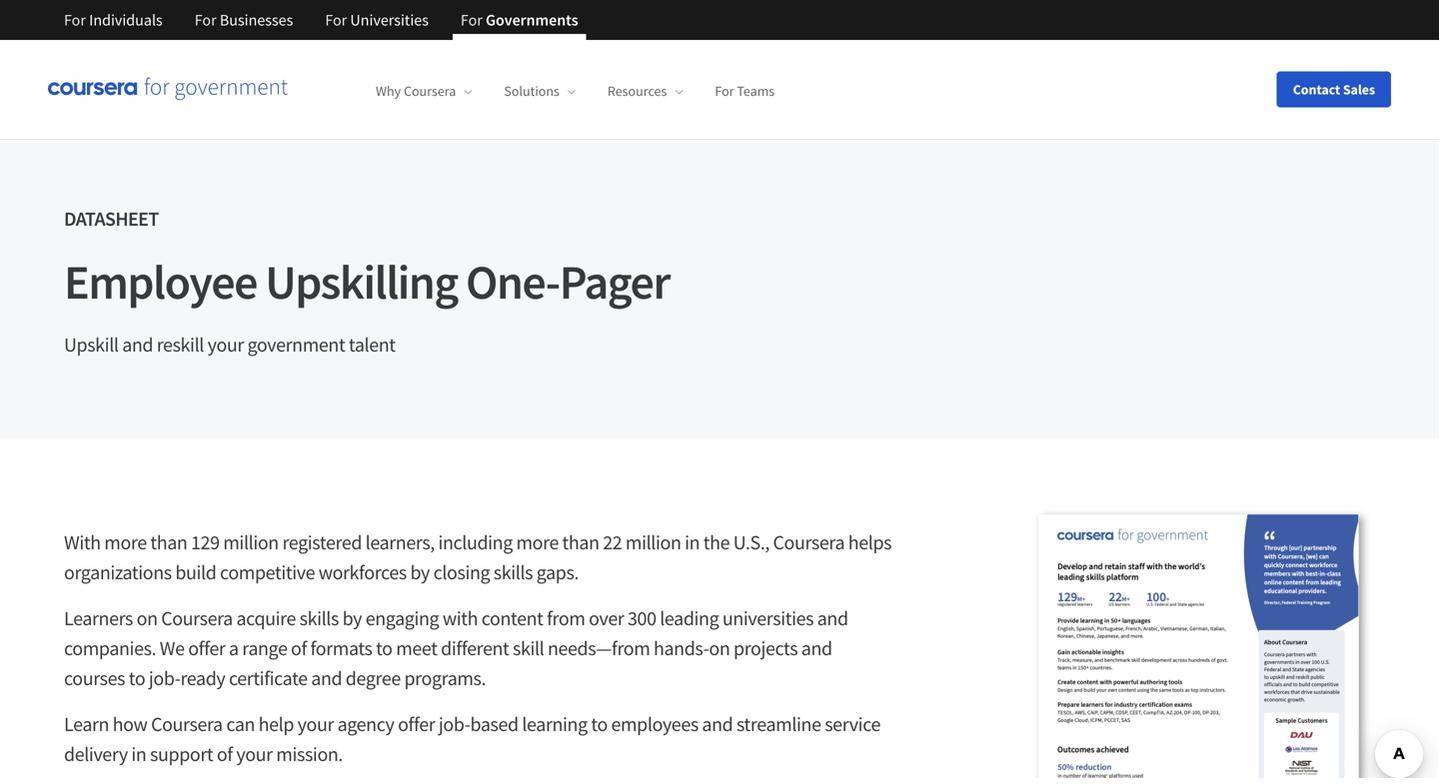 Task type: describe. For each thing, give the bounding box(es) containing it.
for for businesses
[[195, 10, 217, 30]]

engaging
[[366, 606, 439, 631]]

a
[[229, 636, 239, 661]]

0 horizontal spatial on
[[137, 606, 158, 631]]

in inside the learn how coursera can help your agency offer job-based learning to employees and streamline service delivery in support of your mission.
[[131, 742, 146, 767]]

u.s.,
[[733, 530, 770, 555]]

contact sales button
[[1277, 71, 1391, 107]]

offer inside learners on coursera acquire skills by engaging with content from over 300 leading universities and companies. we offer a range of formats to meet different skill needs—from hands-on projects and courses to job-ready certificate and degree programs.
[[188, 636, 225, 661]]

why
[[376, 82, 401, 100]]

hands-
[[654, 636, 709, 661]]

different
[[441, 636, 509, 661]]

streamline
[[737, 712, 821, 737]]

individuals
[[89, 10, 163, 30]]

and down "formats"
[[311, 666, 342, 691]]

for for individuals
[[64, 10, 86, 30]]

of inside learners on coursera acquire skills by engaging with content from over 300 leading universities and companies. we offer a range of formats to meet different skill needs—from hands-on projects and courses to job-ready certificate and degree programs.
[[291, 636, 307, 661]]

upskill
[[64, 332, 119, 357]]

support
[[150, 742, 213, 767]]

1 vertical spatial your
[[298, 712, 334, 737]]

sales
[[1343, 80, 1375, 98]]

content
[[482, 606, 543, 631]]

meet
[[396, 636, 437, 661]]

job- inside learners on coursera acquire skills by engaging with content from over 300 leading universities and companies. we offer a range of formats to meet different skill needs—from hands-on projects and courses to job-ready certificate and degree programs.
[[149, 666, 180, 691]]

with
[[64, 530, 101, 555]]

for teams
[[715, 82, 775, 100]]

including
[[438, 530, 513, 555]]

for governments
[[461, 10, 578, 30]]

organizations
[[64, 560, 172, 585]]

c4g datasheet image
[[1024, 504, 1375, 779]]

1 horizontal spatial on
[[709, 636, 730, 661]]

businesses
[[220, 10, 293, 30]]

in inside with more than 129 million registered learners, including more than 22 million in the u.s., coursera helps organizations build competitive workforces by closing skills gaps.
[[685, 530, 700, 555]]

learners on coursera acquire skills by engaging with content from over 300 leading universities and companies. we offer a range of formats to meet different skill needs—from hands-on projects and courses to job-ready certificate and degree programs.
[[64, 606, 848, 691]]

certificate
[[229, 666, 308, 691]]

300
[[628, 606, 656, 631]]

closing
[[433, 560, 490, 585]]

resources
[[608, 82, 667, 100]]

1 than from the left
[[150, 530, 187, 555]]

gaps.
[[537, 560, 579, 585]]

needs—from
[[548, 636, 650, 661]]

banner navigation
[[48, 0, 594, 40]]

mission.
[[276, 742, 343, 767]]

one-
[[466, 252, 560, 312]]

learning
[[522, 712, 588, 737]]

why coursera link
[[376, 82, 472, 100]]

2 million from the left
[[626, 530, 681, 555]]

from
[[547, 606, 585, 631]]

coursera for government image
[[48, 78, 288, 101]]

1 vertical spatial to
[[129, 666, 145, 691]]

based
[[470, 712, 519, 737]]

for teams link
[[715, 82, 775, 100]]

contact sales
[[1293, 80, 1375, 98]]

for universities
[[325, 10, 429, 30]]

build
[[175, 560, 216, 585]]

acquire
[[236, 606, 296, 631]]

learn
[[64, 712, 109, 737]]

2 more from the left
[[516, 530, 559, 555]]

upskill and reskill your government talent
[[64, 332, 395, 357]]

solutions link
[[504, 82, 576, 100]]

help
[[259, 712, 294, 737]]

employee
[[64, 252, 257, 312]]

0 vertical spatial your
[[207, 332, 244, 357]]

registered
[[282, 530, 362, 555]]

why coursera
[[376, 82, 456, 100]]

universities
[[350, 10, 429, 30]]

upskilling
[[265, 252, 458, 312]]

can
[[226, 712, 255, 737]]

competitive
[[220, 560, 315, 585]]

solutions
[[504, 82, 560, 100]]

and right "projects"
[[801, 636, 832, 661]]

delivery
[[64, 742, 128, 767]]

coursera inside learners on coursera acquire skills by engaging with content from over 300 leading universities and companies. we offer a range of formats to meet different skill needs—from hands-on projects and courses to job-ready certificate and degree programs.
[[161, 606, 233, 631]]



Task type: locate. For each thing, give the bounding box(es) containing it.
skills
[[494, 560, 533, 585], [299, 606, 339, 631]]

for left businesses
[[195, 10, 217, 30]]

your up mission.
[[298, 712, 334, 737]]

coursera right why
[[404, 82, 456, 100]]

1 vertical spatial on
[[709, 636, 730, 661]]

and
[[122, 332, 153, 357], [817, 606, 848, 631], [801, 636, 832, 661], [311, 666, 342, 691], [702, 712, 733, 737]]

0 horizontal spatial million
[[223, 530, 279, 555]]

1 horizontal spatial than
[[562, 530, 599, 555]]

agency
[[337, 712, 394, 737]]

1 horizontal spatial by
[[410, 560, 430, 585]]

offer left a
[[188, 636, 225, 661]]

in
[[685, 530, 700, 555], [131, 742, 146, 767]]

companies.
[[64, 636, 156, 661]]

coursera up support
[[151, 712, 223, 737]]

skills inside learners on coursera acquire skills by engaging with content from over 300 leading universities and companies. we offer a range of formats to meet different skill needs—from hands-on projects and courses to job-ready certificate and degree programs.
[[299, 606, 339, 631]]

of right range
[[291, 636, 307, 661]]

coursera
[[404, 82, 456, 100], [773, 530, 845, 555], [161, 606, 233, 631], [151, 712, 223, 737]]

teams
[[737, 82, 775, 100]]

1 horizontal spatial in
[[685, 530, 700, 555]]

helps
[[848, 530, 892, 555]]

million up the competitive
[[223, 530, 279, 555]]

workforces
[[319, 560, 407, 585]]

1 vertical spatial by
[[342, 606, 362, 631]]

1 horizontal spatial of
[[291, 636, 307, 661]]

0 vertical spatial by
[[410, 560, 430, 585]]

degree
[[346, 666, 401, 691]]

1 horizontal spatial to
[[376, 636, 392, 661]]

to down companies.
[[129, 666, 145, 691]]

employee upskilling one-pager
[[64, 252, 670, 312]]

skills inside with more than 129 million registered learners, including more than 22 million in the u.s., coursera helps organizations build competitive workforces by closing skills gaps.
[[494, 560, 533, 585]]

1 more from the left
[[104, 530, 147, 555]]

learn how coursera can help your agency offer job-based learning to employees and streamline service delivery in support of your mission.
[[64, 712, 881, 767]]

by up "formats"
[[342, 606, 362, 631]]

pager
[[560, 252, 670, 312]]

service
[[825, 712, 881, 737]]

by down learners,
[[410, 560, 430, 585]]

ready
[[180, 666, 225, 691]]

to right learning
[[591, 712, 608, 737]]

1 vertical spatial job-
[[439, 712, 470, 737]]

of
[[291, 636, 307, 661], [217, 742, 233, 767]]

0 vertical spatial on
[[137, 606, 158, 631]]

range
[[242, 636, 287, 661]]

reskill
[[157, 332, 204, 357]]

we
[[160, 636, 185, 661]]

than
[[150, 530, 187, 555], [562, 530, 599, 555]]

for left universities
[[325, 10, 347, 30]]

programs.
[[404, 666, 486, 691]]

job-
[[149, 666, 180, 691], [439, 712, 470, 737]]

over
[[589, 606, 624, 631]]

0 vertical spatial offer
[[188, 636, 225, 661]]

0 horizontal spatial more
[[104, 530, 147, 555]]

offer right agency
[[398, 712, 435, 737]]

for left governments
[[461, 10, 483, 30]]

0 vertical spatial skills
[[494, 560, 533, 585]]

learners,
[[365, 530, 435, 555]]

0 vertical spatial to
[[376, 636, 392, 661]]

and right the universities
[[817, 606, 848, 631]]

talent
[[349, 332, 395, 357]]

than left 22
[[562, 530, 599, 555]]

in left the
[[685, 530, 700, 555]]

coursera inside with more than 129 million registered learners, including more than 22 million in the u.s., coursera helps organizations build competitive workforces by closing skills gaps.
[[773, 530, 845, 555]]

skills up "formats"
[[299, 606, 339, 631]]

2 vertical spatial your
[[236, 742, 273, 767]]

by
[[410, 560, 430, 585], [342, 606, 362, 631]]

0 horizontal spatial of
[[217, 742, 233, 767]]

formats
[[310, 636, 372, 661]]

your right reskill
[[207, 332, 244, 357]]

1 vertical spatial of
[[217, 742, 233, 767]]

0 vertical spatial of
[[291, 636, 307, 661]]

the
[[703, 530, 730, 555]]

than left 129
[[150, 530, 187, 555]]

job- down we
[[149, 666, 180, 691]]

governments
[[486, 10, 578, 30]]

your
[[207, 332, 244, 357], [298, 712, 334, 737], [236, 742, 273, 767]]

of inside the learn how coursera can help your agency offer job-based learning to employees and streamline service delivery in support of your mission.
[[217, 742, 233, 767]]

0 horizontal spatial by
[[342, 606, 362, 631]]

1 vertical spatial offer
[[398, 712, 435, 737]]

1 horizontal spatial million
[[626, 530, 681, 555]]

million right 22
[[626, 530, 681, 555]]

1 horizontal spatial job-
[[439, 712, 470, 737]]

by inside learners on coursera acquire skills by engaging with content from over 300 leading universities and companies. we offer a range of formats to meet different skill needs—from hands-on projects and courses to job-ready certificate and degree programs.
[[342, 606, 362, 631]]

for left individuals
[[64, 10, 86, 30]]

for
[[64, 10, 86, 30], [195, 10, 217, 30], [325, 10, 347, 30], [461, 10, 483, 30], [715, 82, 734, 100]]

0 horizontal spatial skills
[[299, 606, 339, 631]]

on
[[137, 606, 158, 631], [709, 636, 730, 661]]

learners
[[64, 606, 133, 631]]

million
[[223, 530, 279, 555], [626, 530, 681, 555]]

universities
[[723, 606, 814, 631]]

to inside the learn how coursera can help your agency offer job-based learning to employees and streamline service delivery in support of your mission.
[[591, 712, 608, 737]]

skill
[[513, 636, 544, 661]]

coursera right u.s.,
[[773, 530, 845, 555]]

with more than 129 million registered learners, including more than 22 million in the u.s., coursera helps organizations build competitive workforces by closing skills gaps.
[[64, 530, 892, 585]]

resources link
[[608, 82, 683, 100]]

how
[[113, 712, 147, 737]]

and left "streamline"
[[702, 712, 733, 737]]

more up organizations
[[104, 530, 147, 555]]

22
[[603, 530, 622, 555]]

by inside with more than 129 million registered learners, including more than 22 million in the u.s., coursera helps organizations build competitive workforces by closing skills gaps.
[[410, 560, 430, 585]]

and inside the learn how coursera can help your agency offer job-based learning to employees and streamline service delivery in support of your mission.
[[702, 712, 733, 737]]

for businesses
[[195, 10, 293, 30]]

leading
[[660, 606, 719, 631]]

0 horizontal spatial than
[[150, 530, 187, 555]]

1 vertical spatial in
[[131, 742, 146, 767]]

offer inside the learn how coursera can help your agency offer job-based learning to employees and streamline service delivery in support of your mission.
[[398, 712, 435, 737]]

projects
[[734, 636, 798, 661]]

on up companies.
[[137, 606, 158, 631]]

skills left gaps.
[[494, 560, 533, 585]]

0 vertical spatial in
[[685, 530, 700, 555]]

for left teams
[[715, 82, 734, 100]]

for for universities
[[325, 10, 347, 30]]

2 than from the left
[[562, 530, 599, 555]]

1 horizontal spatial more
[[516, 530, 559, 555]]

on down leading
[[709, 636, 730, 661]]

contact
[[1293, 80, 1341, 98]]

1 horizontal spatial offer
[[398, 712, 435, 737]]

more
[[104, 530, 147, 555], [516, 530, 559, 555]]

1 million from the left
[[223, 530, 279, 555]]

government
[[247, 332, 345, 357]]

0 vertical spatial job-
[[149, 666, 180, 691]]

and left reskill
[[122, 332, 153, 357]]

to
[[376, 636, 392, 661], [129, 666, 145, 691], [591, 712, 608, 737]]

2 vertical spatial to
[[591, 712, 608, 737]]

job- down programs.
[[439, 712, 470, 737]]

0 horizontal spatial job-
[[149, 666, 180, 691]]

0 horizontal spatial to
[[129, 666, 145, 691]]

courses
[[64, 666, 125, 691]]

coursera inside the learn how coursera can help your agency offer job-based learning to employees and streamline service delivery in support of your mission.
[[151, 712, 223, 737]]

to up degree
[[376, 636, 392, 661]]

employees
[[611, 712, 699, 737]]

1 horizontal spatial skills
[[494, 560, 533, 585]]

coursera up we
[[161, 606, 233, 631]]

in down the "how"
[[131, 742, 146, 767]]

job- inside the learn how coursera can help your agency offer job-based learning to employees and streamline service delivery in support of your mission.
[[439, 712, 470, 737]]

1 vertical spatial skills
[[299, 606, 339, 631]]

0 horizontal spatial offer
[[188, 636, 225, 661]]

your down can
[[236, 742, 273, 767]]

0 horizontal spatial in
[[131, 742, 146, 767]]

datasheet
[[64, 206, 159, 231]]

offer
[[188, 636, 225, 661], [398, 712, 435, 737]]

for for governments
[[461, 10, 483, 30]]

129
[[191, 530, 220, 555]]

with
[[443, 606, 478, 631]]

more up gaps.
[[516, 530, 559, 555]]

for individuals
[[64, 10, 163, 30]]

of down can
[[217, 742, 233, 767]]

2 horizontal spatial to
[[591, 712, 608, 737]]



Task type: vqa. For each thing, say whether or not it's contained in the screenshot.
M.
no



